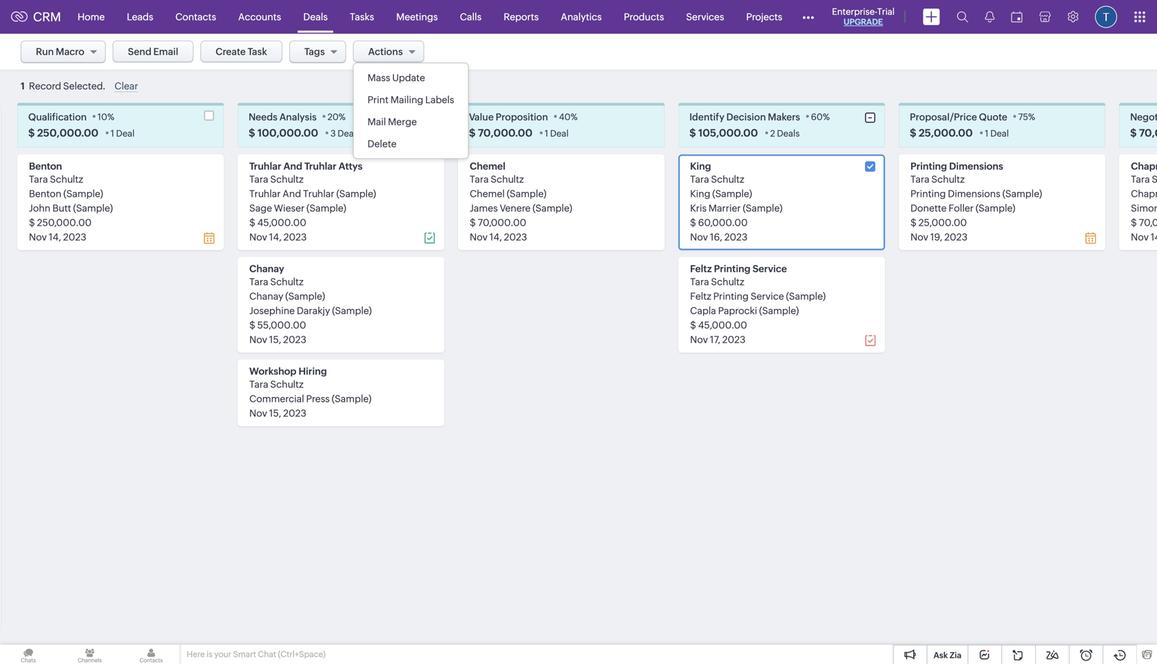 Task type: vqa. For each thing, say whether or not it's contained in the screenshot.
Leads
yes



Task type: locate. For each thing, give the bounding box(es) containing it.
$ down james
[[470, 217, 476, 228]]

dimensions
[[949, 161, 1004, 172], [948, 188, 1001, 199]]

14, down butt
[[49, 232, 61, 243]]

%
[[107, 112, 114, 122], [339, 112, 346, 122], [571, 112, 578, 122], [823, 112, 830, 122], [1029, 112, 1036, 122]]

chats image
[[0, 646, 57, 665]]

2 deals
[[770, 128, 800, 139]]

1 vertical spatial chapm link
[[1131, 188, 1157, 199]]

$ down proposal/price
[[910, 127, 917, 139]]

$ 105,000.00
[[690, 127, 758, 139]]

2023 inside printing dimensions tara schultz printing dimensions (sample) donette foller (sample) $ 25,000.00 nov 19, 2023
[[945, 232, 968, 243]]

1 down the 10 %
[[111, 128, 114, 139]]

2023 inside chemel tara schultz chemel (sample) james venere (sample) $ 70,000.00 nov 14, 2023
[[504, 232, 527, 243]]

14, down james
[[490, 232, 502, 243]]

josephine darakjy (sample) link
[[249, 305, 372, 316]]

email
[[153, 46, 178, 57]]

darakjy
[[297, 305, 330, 316]]

schultz inside workshop hiring tara schultz commercial press (sample) nov 15, 2023
[[270, 379, 304, 390]]

1 vertical spatial 70,0
[[1139, 217, 1157, 228]]

deal for $ 250,000.00
[[116, 128, 135, 139]]

schultz down feltz printing service link
[[711, 276, 745, 288]]

15, inside workshop hiring tara schultz commercial press (sample) nov 15, 2023
[[269, 408, 281, 419]]

1 vertical spatial dimensions
[[948, 188, 1001, 199]]

0 horizontal spatial deal
[[116, 128, 135, 139]]

feltz printing service tara schultz feltz printing service (sample) capla paprocki (sample) $ 45,000.00 nov 17, 2023
[[690, 263, 826, 345]]

0 vertical spatial king
[[690, 161, 711, 172]]

(sample) down truhlar and truhlar (sample) link
[[307, 203, 346, 214]]

actions
[[368, 46, 403, 57]]

1 25,000.00 from the top
[[919, 127, 973, 139]]

2
[[770, 128, 775, 139]]

0 vertical spatial chanay
[[249, 263, 284, 274]]

14, inside chemel tara schultz chemel (sample) james venere (sample) $ 70,000.00 nov 14, 2023
[[490, 232, 502, 243]]

analytics link
[[550, 0, 613, 33]]

proposal/price quote
[[910, 111, 1008, 122]]

2 chapm from the top
[[1131, 188, 1157, 199]]

simon
[[1131, 203, 1157, 214]]

0 vertical spatial 15,
[[269, 334, 281, 345]]

2 feltz from the top
[[690, 291, 712, 302]]

$ down josephine
[[249, 320, 255, 331]]

1 benton from the top
[[29, 161, 62, 172]]

2 horizontal spatial 1 deal
[[985, 128, 1009, 139]]

1 vertical spatial service
[[751, 291, 784, 302]]

2 horizontal spatial deals
[[777, 128, 800, 139]]

15, down commercial
[[269, 408, 281, 419]]

chanay (sample) link
[[249, 291, 325, 302]]

2 horizontal spatial 14,
[[490, 232, 502, 243]]

kris
[[690, 203, 707, 214]]

25,000.00 down proposal/price
[[919, 127, 973, 139]]

john
[[29, 203, 50, 214]]

enterprise-trial upgrade
[[832, 7, 895, 27]]

$ inside feltz printing service tara schultz feltz printing service (sample) capla paprocki (sample) $ 45,000.00 nov 17, 2023
[[690, 320, 696, 331]]

45,000.00 up 17,
[[698, 320, 748, 331]]

and up wieser
[[283, 188, 301, 199]]

2023 right 17,
[[723, 334, 746, 345]]

deals inside deals 'link'
[[303, 11, 328, 22]]

schultz up the benton (sample) link
[[50, 174, 83, 185]]

tara down chemel link
[[470, 174, 489, 185]]

14, for benton tara schultz benton (sample) john butt (sample) $ 250,000.00 nov 14, 2023
[[49, 232, 61, 243]]

deal down the 40
[[550, 128, 569, 139]]

1 horizontal spatial 14,
[[269, 232, 282, 243]]

3 14, from the left
[[490, 232, 502, 243]]

2023 down venere
[[504, 232, 527, 243]]

schultz up chemel (sample) link
[[491, 174, 524, 185]]

1 deal for $ 25,000.00
[[985, 128, 1009, 139]]

schultz up chanay (sample) link
[[270, 276, 304, 288]]

service up feltz printing service (sample) link
[[753, 263, 787, 274]]

meetings link
[[385, 0, 449, 33]]

2023 inside feltz printing service tara schultz feltz printing service (sample) capla paprocki (sample) $ 45,000.00 nov 17, 2023
[[723, 334, 746, 345]]

chemel up james
[[470, 188, 505, 199]]

0 horizontal spatial 14,
[[49, 232, 61, 243]]

3 % from the left
[[571, 112, 578, 122]]

trial
[[877, 7, 895, 17]]

tara inside feltz printing service tara schultz feltz printing service (sample) capla paprocki (sample) $ 45,000.00 nov 17, 2023
[[690, 276, 709, 288]]

deals
[[303, 11, 328, 22], [338, 128, 360, 139], [777, 128, 800, 139]]

2 king from the top
[[690, 188, 711, 199]]

0 horizontal spatial deals
[[303, 11, 328, 22]]

25,000.00
[[919, 127, 973, 139], [919, 217, 967, 228]]

nov inside truhlar and truhlar attys tara schultz truhlar and truhlar (sample) sage wieser (sample) $ 45,000.00 nov 14, 2023
[[249, 232, 267, 243]]

marrier
[[709, 203, 741, 214]]

calls
[[460, 11, 482, 22]]

250,000.00 down qualification at the left
[[37, 127, 99, 139]]

0 vertical spatial 45,000.00
[[257, 217, 307, 228]]

2 250,000.00 from the top
[[37, 217, 92, 228]]

tara inside workshop hiring tara schultz commercial press (sample) nov 15, 2023
[[249, 379, 268, 390]]

0 vertical spatial 70,0
[[1139, 127, 1157, 139]]

1 vertical spatial chapm
[[1131, 188, 1157, 199]]

1 for $ 250,000.00
[[111, 128, 114, 139]]

2023
[[63, 232, 86, 243], [284, 232, 307, 243], [504, 232, 527, 243], [725, 232, 748, 243], [945, 232, 968, 243], [283, 334, 306, 345], [723, 334, 746, 345], [283, 408, 306, 419]]

calendar image
[[1011, 11, 1023, 22]]

your
[[214, 650, 231, 660]]

0 vertical spatial chapm
[[1131, 161, 1157, 172]]

home link
[[67, 0, 116, 33]]

chapm up s
[[1131, 161, 1157, 172]]

nov down "sage"
[[249, 232, 267, 243]]

1 14, from the left
[[49, 232, 61, 243]]

0 vertical spatial 70,000.00
[[478, 127, 533, 139]]

1 vertical spatial king
[[690, 188, 711, 199]]

run macro
[[36, 46, 84, 57]]

70,0 down simon link on the top of page
[[1139, 217, 1157, 228]]

tara inside chanay tara schultz chanay (sample) josephine darakjy (sample) $ 55,000.00 nov 15, 2023
[[249, 276, 268, 288]]

schultz down printing dimensions link
[[932, 174, 965, 185]]

1 15, from the top
[[269, 334, 281, 345]]

proposal/price
[[910, 111, 977, 122]]

$ down capla
[[690, 320, 696, 331]]

2 % from the left
[[339, 112, 346, 122]]

2 15, from the top
[[269, 408, 281, 419]]

$ down "sage"
[[249, 217, 255, 228]]

dimensions up donette foller (sample) link
[[948, 188, 1001, 199]]

benton up john
[[29, 188, 61, 199]]

2 horizontal spatial deal
[[991, 128, 1009, 139]]

deals right 2
[[777, 128, 800, 139]]

here
[[187, 650, 205, 660]]

0 vertical spatial feltz
[[690, 263, 712, 274]]

3 1 deal from the left
[[985, 128, 1009, 139]]

merge
[[388, 116, 417, 127]]

1 chemel from the top
[[470, 161, 506, 172]]

feltz up capla
[[690, 291, 712, 302]]

tara up capla
[[690, 276, 709, 288]]

14, for chemel tara schultz chemel (sample) james venere (sample) $ 70,000.00 nov 14, 2023
[[490, 232, 502, 243]]

deals up tags
[[303, 11, 328, 22]]

tara up "sage"
[[249, 174, 268, 185]]

truhlar
[[249, 161, 281, 172], [305, 161, 337, 172], [249, 188, 281, 199], [303, 188, 335, 199]]

0 vertical spatial chapm link
[[1131, 161, 1157, 172]]

1 down proposition in the top of the page
[[545, 128, 548, 139]]

stageview
[[21, 83, 75, 94]]

14, inside benton tara schultz benton (sample) john butt (sample) $ 250,000.00 nov 14, 2023
[[49, 232, 61, 243]]

wieser
[[274, 203, 305, 214]]

$ down identify
[[690, 127, 696, 139]]

2023 down john butt (sample) "link"
[[63, 232, 86, 243]]

2 14, from the left
[[269, 232, 282, 243]]

deal down 'clear'
[[116, 128, 135, 139]]

40 %
[[559, 112, 578, 122]]

70,000.00 down venere
[[478, 217, 527, 228]]

$ down kris
[[690, 217, 696, 228]]

capla paprocki (sample) link
[[690, 305, 799, 316]]

schultz
[[50, 174, 83, 185], [270, 174, 304, 185], [491, 174, 524, 185], [711, 174, 745, 185], [932, 174, 965, 185], [270, 276, 304, 288], [711, 276, 745, 288], [270, 379, 304, 390]]

chapm link up 'simon'
[[1131, 188, 1157, 199]]

truhlar and truhlar (sample) link
[[249, 188, 376, 199]]

2 70,0 from the top
[[1139, 217, 1157, 228]]

2 1 deal from the left
[[545, 128, 569, 139]]

0 horizontal spatial 45,000.00
[[257, 217, 307, 228]]

1 vertical spatial 15,
[[269, 408, 281, 419]]

(sample) right press
[[332, 394, 372, 405]]

1 horizontal spatial 45,000.00
[[698, 320, 748, 331]]

1 chapm link from the top
[[1131, 161, 1157, 172]]

14, down wieser
[[269, 232, 282, 243]]

tara down benton link
[[29, 174, 48, 185]]

1 horizontal spatial deals
[[338, 128, 360, 139]]

tara left s
[[1131, 174, 1150, 185]]

250,000.00
[[37, 127, 99, 139], [37, 217, 92, 228]]

250,000.00 inside benton tara schultz benton (sample) john butt (sample) $ 250,000.00 nov 14, 2023
[[37, 217, 92, 228]]

45,000.00 down wieser
[[257, 217, 307, 228]]

proposition
[[496, 111, 548, 122]]

nov left 14
[[1131, 232, 1149, 243]]

45,000.00 inside feltz printing service tara schultz feltz printing service (sample) capla paprocki (sample) $ 45,000.00 nov 17, 2023
[[698, 320, 748, 331]]

needs analysis
[[249, 111, 317, 122]]

$ down john
[[29, 217, 35, 228]]

2 benton from the top
[[29, 188, 61, 199]]

45,000.00 inside truhlar and truhlar attys tara schultz truhlar and truhlar (sample) sage wieser (sample) $ 45,000.00 nov 14, 2023
[[257, 217, 307, 228]]

nov down 55,000.00
[[249, 334, 267, 345]]

$ 100,000.00
[[249, 127, 318, 139]]

tara up donette
[[911, 174, 930, 185]]

deals link
[[292, 0, 339, 33]]

1 vertical spatial benton
[[29, 188, 61, 199]]

2023 down commercial press (sample) link
[[283, 408, 306, 419]]

(sample) up james venere (sample) "link"
[[507, 188, 547, 199]]

nov inside chanay tara schultz chanay (sample) josephine darakjy (sample) $ 55,000.00 nov 15, 2023
[[249, 334, 267, 345]]

1 horizontal spatial 1 deal
[[545, 128, 569, 139]]

0 vertical spatial service
[[753, 263, 787, 274]]

1 vertical spatial chemel
[[470, 188, 505, 199]]

(sample) up the kris marrier (sample) link at the top of page
[[713, 188, 752, 199]]

0 vertical spatial 250,000.00
[[37, 127, 99, 139]]

schultz inside king tara schultz king (sample) kris marrier (sample) $ 60,000.00 nov 16, 2023
[[711, 174, 745, 185]]

$ inside chapm tara s chapm simon $ 70,0 nov 14
[[1131, 217, 1137, 228]]

2023 down 60,000.00
[[725, 232, 748, 243]]

1 deal
[[111, 128, 135, 139], [545, 128, 569, 139], [985, 128, 1009, 139]]

nov down commercial
[[249, 408, 267, 419]]

2 deal from the left
[[550, 128, 569, 139]]

70,0 inside negot $ 70,0
[[1139, 127, 1157, 139]]

1 vertical spatial feltz
[[690, 291, 712, 302]]

250,000.00 down butt
[[37, 217, 92, 228]]

schultz inside benton tara schultz benton (sample) john butt (sample) $ 250,000.00 nov 14, 2023
[[50, 174, 83, 185]]

2023 inside chanay tara schultz chanay (sample) josephine darakjy (sample) $ 55,000.00 nov 15, 2023
[[283, 334, 306, 345]]

tara down chanay link on the top of page
[[249, 276, 268, 288]]

nov left 19,
[[911, 232, 929, 243]]

14, inside truhlar and truhlar attys tara schultz truhlar and truhlar (sample) sage wieser (sample) $ 45,000.00 nov 14, 2023
[[269, 232, 282, 243]]

james venere (sample) link
[[470, 203, 573, 214]]

schultz inside truhlar and truhlar attys tara schultz truhlar and truhlar (sample) sage wieser (sample) $ 45,000.00 nov 14, 2023
[[270, 174, 304, 185]]

chanay up chanay (sample) link
[[249, 263, 284, 274]]

$ inside chanay tara schultz chanay (sample) josephine darakjy (sample) $ 55,000.00 nov 15, 2023
[[249, 320, 255, 331]]

3 deal from the left
[[991, 128, 1009, 139]]

1 vertical spatial chanay
[[249, 291, 283, 302]]

0 horizontal spatial 1 deal
[[111, 128, 135, 139]]

decision
[[727, 111, 766, 122]]

nov left 17,
[[690, 334, 708, 345]]

2023 down sage wieser (sample) link
[[284, 232, 307, 243]]

chanay tara schultz chanay (sample) josephine darakjy (sample) $ 55,000.00 nov 15, 2023
[[249, 263, 372, 345]]

1 deal down the 40
[[545, 128, 569, 139]]

2023 inside workshop hiring tara schultz commercial press (sample) nov 15, 2023
[[283, 408, 306, 419]]

benton
[[29, 161, 62, 172], [29, 188, 61, 199]]

chemel up chemel (sample) link
[[470, 161, 506, 172]]

macro
[[56, 46, 84, 57]]

schultz inside chanay tara schultz chanay (sample) josephine darakjy (sample) $ 55,000.00 nov 15, 2023
[[270, 276, 304, 288]]

tara down workshop
[[249, 379, 268, 390]]

1 % from the left
[[107, 112, 114, 122]]

king up kris
[[690, 188, 711, 199]]

chemel link
[[470, 161, 506, 172]]

deal down quote
[[991, 128, 1009, 139]]

0 vertical spatial chemel
[[470, 161, 506, 172]]

channels image
[[61, 646, 118, 665]]

$ inside printing dimensions tara schultz printing dimensions (sample) donette foller (sample) $ 25,000.00 nov 19, 2023
[[911, 217, 917, 228]]

1 down quote
[[985, 128, 989, 139]]

and down 100,000.00 on the left of page
[[284, 161, 302, 172]]

tags
[[304, 46, 325, 57]]

1 record selected.
[[21, 81, 106, 92]]

analysis
[[280, 111, 317, 122]]

1 left "record"
[[21, 81, 25, 92]]

0 vertical spatial benton
[[29, 161, 62, 172]]

2 25,000.00 from the top
[[919, 217, 967, 228]]

benton up the benton (sample) link
[[29, 161, 62, 172]]

schultz down truhlar and truhlar attys link
[[270, 174, 304, 185]]

benton link
[[29, 161, 62, 172]]

chanay up josephine
[[249, 291, 283, 302]]

dimensions up printing dimensions (sample) link
[[949, 161, 1004, 172]]

19,
[[931, 232, 943, 243]]

projects link
[[735, 0, 794, 33]]

14
[[1151, 232, 1157, 243]]

chapm up 'simon'
[[1131, 188, 1157, 199]]

create task button
[[200, 41, 282, 63]]

10
[[98, 112, 107, 122]]

5 % from the left
[[1029, 112, 1036, 122]]

schultz down workshop hiring link
[[270, 379, 304, 390]]

1 1 deal from the left
[[111, 128, 135, 139]]

1 70,0 from the top
[[1139, 127, 1157, 139]]

makers
[[768, 111, 801, 122]]

1 deal from the left
[[116, 128, 135, 139]]

chapm link up s
[[1131, 161, 1157, 172]]

printing
[[911, 161, 947, 172], [911, 188, 946, 199], [714, 263, 751, 274], [714, 291, 749, 302]]

service
[[753, 263, 787, 274], [751, 291, 784, 302]]

2023 right 19,
[[945, 232, 968, 243]]

% for $ 25,000.00
[[1029, 112, 1036, 122]]

20 %
[[328, 112, 346, 122]]

deals right the 3
[[338, 128, 360, 139]]

0 vertical spatial and
[[284, 161, 302, 172]]

mass update
[[368, 72, 425, 83]]

ask zia
[[934, 651, 962, 661]]

king up king (sample) link
[[690, 161, 711, 172]]

mass
[[368, 72, 390, 83]]

1 horizontal spatial deal
[[550, 128, 569, 139]]

tara down king link
[[690, 174, 709, 185]]

capla
[[690, 305, 716, 316]]

0 vertical spatial 25,000.00
[[919, 127, 973, 139]]

nov left 16,
[[690, 232, 708, 243]]

1 chapm from the top
[[1131, 161, 1157, 172]]

25,000.00 up 19,
[[919, 217, 967, 228]]

tara inside printing dimensions tara schultz printing dimensions (sample) donette foller (sample) $ 25,000.00 nov 19, 2023
[[911, 174, 930, 185]]

donette
[[911, 203, 947, 214]]

1 vertical spatial 250,000.00
[[37, 217, 92, 228]]

2 70,000.00 from the top
[[478, 217, 527, 228]]

$ down simon link on the top of page
[[1131, 217, 1137, 228]]

1 vertical spatial 45,000.00
[[698, 320, 748, 331]]

1 vertical spatial 70,000.00
[[478, 217, 527, 228]]

1 vertical spatial 25,000.00
[[919, 217, 967, 228]]

nov down john
[[29, 232, 47, 243]]

$ inside benton tara schultz benton (sample) john butt (sample) $ 250,000.00 nov 14, 2023
[[29, 217, 35, 228]]

schultz inside chemel tara schultz chemel (sample) james venere (sample) $ 70,000.00 nov 14, 2023
[[491, 174, 524, 185]]

deal for $ 70,000.00
[[550, 128, 569, 139]]

home
[[78, 11, 105, 22]]

search element
[[949, 0, 977, 34]]

nov
[[29, 232, 47, 243], [249, 232, 267, 243], [470, 232, 488, 243], [690, 232, 708, 243], [911, 232, 929, 243], [1131, 232, 1149, 243], [249, 334, 267, 345], [690, 334, 708, 345], [249, 408, 267, 419]]



Task type: describe. For each thing, give the bounding box(es) containing it.
(sample) down the "attys"
[[336, 188, 376, 199]]

commercial
[[249, 394, 304, 405]]

100,000.00
[[258, 127, 318, 139]]

leads link
[[116, 0, 164, 33]]

nov inside feltz printing service tara schultz feltz printing service (sample) capla paprocki (sample) $ 45,000.00 nov 17, 2023
[[690, 334, 708, 345]]

projects
[[746, 11, 783, 22]]

here is your smart chat (ctrl+space)
[[187, 650, 326, 660]]

chat
[[258, 650, 276, 660]]

analytics
[[561, 11, 602, 22]]

workshop
[[249, 366, 297, 377]]

quote
[[979, 111, 1008, 122]]

hiring
[[299, 366, 327, 377]]

tasks
[[350, 11, 374, 22]]

printing up donette
[[911, 188, 946, 199]]

negot $ 70,0
[[1131, 111, 1157, 139]]

signals image
[[985, 11, 995, 23]]

create
[[216, 46, 246, 57]]

1 chanay from the top
[[249, 263, 284, 274]]

nov inside chapm tara s chapm simon $ 70,0 nov 14
[[1131, 232, 1149, 243]]

send
[[128, 46, 152, 57]]

qualification
[[28, 111, 87, 122]]

products
[[624, 11, 664, 22]]

workshop hiring link
[[249, 366, 327, 377]]

truhlar up truhlar and truhlar (sample) link
[[305, 161, 337, 172]]

truhlar and truhlar attys tara schultz truhlar and truhlar (sample) sage wieser (sample) $ 45,000.00 nov 14, 2023
[[249, 161, 376, 243]]

20
[[328, 112, 339, 122]]

(sample) up john butt (sample) "link"
[[63, 188, 103, 199]]

40
[[559, 112, 571, 122]]

reports link
[[493, 0, 550, 33]]

55,000.00
[[257, 320, 306, 331]]

75 %
[[1019, 112, 1036, 122]]

deals for $ 100,000.00
[[338, 128, 360, 139]]

$ inside king tara schultz king (sample) kris marrier (sample) $ 60,000.00 nov 16, 2023
[[690, 217, 696, 228]]

printing down 16,
[[714, 263, 751, 274]]

signals element
[[977, 0, 1003, 34]]

tara inside benton tara schultz benton (sample) john butt (sample) $ 250,000.00 nov 14, 2023
[[29, 174, 48, 185]]

2023 inside benton tara schultz benton (sample) john butt (sample) $ 250,000.00 nov 14, 2023
[[63, 232, 86, 243]]

printing down $ 25,000.00
[[911, 161, 947, 172]]

% for $ 70,000.00
[[571, 112, 578, 122]]

(sample) down feltz printing service (sample) link
[[759, 305, 799, 316]]

deals for $ 105,000.00
[[777, 128, 800, 139]]

$ inside negot $ 70,0
[[1131, 127, 1137, 139]]

1 vertical spatial and
[[283, 188, 301, 199]]

record
[[29, 81, 61, 92]]

delete
[[368, 138, 397, 150]]

nov inside workshop hiring tara schultz commercial press (sample) nov 15, 2023
[[249, 408, 267, 419]]

services
[[686, 11, 724, 22]]

nov inside benton tara schultz benton (sample) john butt (sample) $ 250,000.00 nov 14, 2023
[[29, 232, 47, 243]]

print mailing labels
[[368, 94, 454, 105]]

tara inside chemel tara schultz chemel (sample) james venere (sample) $ 70,000.00 nov 14, 2023
[[470, 174, 489, 185]]

tara inside chapm tara s chapm simon $ 70,0 nov 14
[[1131, 174, 1150, 185]]

run macro button
[[21, 41, 106, 63]]

4 % from the left
[[823, 112, 830, 122]]

0 vertical spatial dimensions
[[949, 161, 1004, 172]]

75
[[1019, 112, 1029, 122]]

profile image
[[1095, 6, 1118, 28]]

% for $ 100,000.00
[[339, 112, 346, 122]]

crm link
[[11, 10, 61, 24]]

king link
[[690, 161, 711, 172]]

printing up paprocki
[[714, 291, 749, 302]]

chapm tara s chapm simon $ 70,0 nov 14
[[1131, 161, 1157, 243]]

mailing
[[391, 94, 424, 105]]

zia
[[950, 651, 962, 661]]

$ down 'needs'
[[249, 127, 255, 139]]

$ down value
[[469, 127, 476, 139]]

deal for $ 25,000.00
[[991, 128, 1009, 139]]

create menu image
[[923, 9, 940, 25]]

2023 inside king tara schultz king (sample) kris marrier (sample) $ 60,000.00 nov 16, 2023
[[725, 232, 748, 243]]

(ctrl+space)
[[278, 650, 326, 660]]

profile element
[[1087, 0, 1126, 33]]

benton (sample) link
[[29, 188, 103, 199]]

schultz inside feltz printing service tara schultz feltz printing service (sample) capla paprocki (sample) $ 45,000.00 nov 17, 2023
[[711, 276, 745, 288]]

tara inside king tara schultz king (sample) kris marrier (sample) $ 60,000.00 nov 16, 2023
[[690, 174, 709, 185]]

leads
[[127, 11, 153, 22]]

butt
[[52, 203, 71, 214]]

1 deal for $ 70,000.00
[[545, 128, 569, 139]]

upgrade
[[844, 17, 883, 27]]

$ inside truhlar and truhlar attys tara schultz truhlar and truhlar (sample) sage wieser (sample) $ 45,000.00 nov 14, 2023
[[249, 217, 255, 228]]

(sample) right marrier
[[743, 203, 783, 214]]

truhlar up "sage"
[[249, 188, 281, 199]]

$ inside chemel tara schultz chemel (sample) james venere (sample) $ 70,000.00 nov 14, 2023
[[470, 217, 476, 228]]

(sample) inside workshop hiring tara schultz commercial press (sample) nov 15, 2023
[[332, 394, 372, 405]]

1 for $ 25,000.00
[[985, 128, 989, 139]]

1 feltz from the top
[[690, 263, 712, 274]]

10 %
[[98, 112, 114, 122]]

is
[[207, 650, 213, 660]]

nov inside king tara schultz king (sample) kris marrier (sample) $ 60,000.00 nov 16, 2023
[[690, 232, 708, 243]]

foller
[[949, 203, 974, 214]]

kris marrier (sample) link
[[690, 203, 783, 214]]

15, inside chanay tara schultz chanay (sample) josephine darakjy (sample) $ 55,000.00 nov 15, 2023
[[269, 334, 281, 345]]

printing dimensions (sample) link
[[911, 188, 1043, 199]]

(sample) up josephine darakjy (sample) link
[[285, 291, 325, 302]]

needs
[[249, 111, 278, 122]]

workshop hiring tara schultz commercial press (sample) nov 15, 2023
[[249, 366, 372, 419]]

chanay link
[[249, 263, 284, 274]]

nov inside printing dimensions tara schultz printing dimensions (sample) donette foller (sample) $ 25,000.00 nov 19, 2023
[[911, 232, 929, 243]]

update
[[392, 72, 425, 83]]

1 250,000.00 from the top
[[37, 127, 99, 139]]

truhlar down $ 100,000.00
[[249, 161, 281, 172]]

nov inside chemel tara schultz chemel (sample) james venere (sample) $ 70,000.00 nov 14, 2023
[[470, 232, 488, 243]]

smart
[[233, 650, 256, 660]]

feltz printing service (sample) link
[[690, 291, 826, 302]]

identify
[[690, 111, 725, 122]]

task
[[248, 46, 267, 57]]

1 for $ 70,000.00
[[545, 128, 548, 139]]

schultz inside printing dimensions tara schultz printing dimensions (sample) donette foller (sample) $ 25,000.00 nov 19, 2023
[[932, 174, 965, 185]]

sage wieser (sample) link
[[249, 203, 346, 214]]

70,0 inside chapm tara s chapm simon $ 70,0 nov 14
[[1139, 217, 1157, 228]]

(sample) right darakjy
[[332, 305, 372, 316]]

2 chemel from the top
[[470, 188, 505, 199]]

1 70,000.00 from the top
[[478, 127, 533, 139]]

$ 25,000.00
[[910, 127, 973, 139]]

calls link
[[449, 0, 493, 33]]

accounts
[[238, 11, 281, 22]]

mail merge
[[368, 116, 417, 127]]

john butt (sample) link
[[29, 203, 113, 214]]

sage
[[249, 203, 272, 214]]

tara inside truhlar and truhlar attys tara schultz truhlar and truhlar (sample) sage wieser (sample) $ 45,000.00 nov 14, 2023
[[249, 174, 268, 185]]

meetings
[[396, 11, 438, 22]]

2023 inside truhlar and truhlar attys tara schultz truhlar and truhlar (sample) sage wieser (sample) $ 45,000.00 nov 14, 2023
[[284, 232, 307, 243]]

contacts image
[[123, 646, 180, 665]]

services link
[[675, 0, 735, 33]]

search image
[[957, 11, 969, 23]]

attys
[[339, 161, 363, 172]]

(sample) down the benton (sample) link
[[73, 203, 113, 214]]

enterprise-
[[832, 7, 877, 17]]

send email button
[[113, 41, 194, 63]]

(sample) right venere
[[533, 203, 573, 214]]

reports
[[504, 11, 539, 22]]

1 king from the top
[[690, 161, 711, 172]]

print
[[368, 94, 389, 105]]

$ down qualification at the left
[[28, 127, 35, 139]]

70,000.00 inside chemel tara schultz chemel (sample) james venere (sample) $ 70,000.00 nov 14, 2023
[[478, 217, 527, 228]]

truhlar up sage wieser (sample) link
[[303, 188, 335, 199]]

3 deals
[[331, 128, 360, 139]]

chemel tara schultz chemel (sample) james venere (sample) $ 70,000.00 nov 14, 2023
[[470, 161, 573, 243]]

1 deal for $ 250,000.00
[[111, 128, 135, 139]]

105,000.00
[[699, 127, 758, 139]]

Other Modules field
[[794, 6, 823, 28]]

(sample) up donette foller (sample) link
[[1003, 188, 1043, 199]]

tasks link
[[339, 0, 385, 33]]

printing dimensions link
[[911, 161, 1004, 172]]

25,000.00 inside printing dimensions tara schultz printing dimensions (sample) donette foller (sample) $ 25,000.00 nov 19, 2023
[[919, 217, 967, 228]]

2 chanay from the top
[[249, 291, 283, 302]]

(sample) up capla paprocki (sample) link
[[786, 291, 826, 302]]

benton tara schultz benton (sample) john butt (sample) $ 250,000.00 nov 14, 2023
[[29, 161, 113, 243]]

create menu element
[[915, 0, 949, 33]]

josephine
[[249, 305, 295, 316]]

2 chapm link from the top
[[1131, 188, 1157, 199]]

(sample) down printing dimensions (sample) link
[[976, 203, 1016, 214]]



